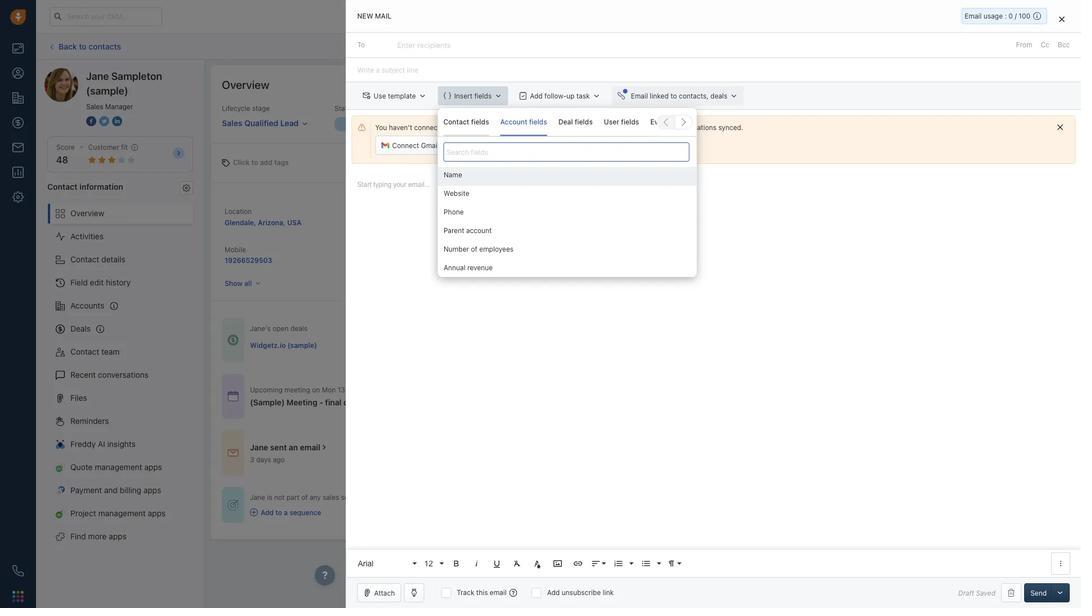 Task type: locate. For each thing, give the bounding box(es) containing it.
0 horizontal spatial conversations
[[98, 371, 149, 380]]

contact fields
[[444, 118, 489, 126]]

add inside button
[[992, 43, 1005, 50]]

deals right contacts,
[[711, 92, 728, 100]]

owner
[[442, 246, 462, 254]]

lifecycle stage
[[222, 105, 270, 112]]

user
[[604, 118, 620, 126]]

container_wx8msf4aqz5i3rn1 image left 3 in the left of the page
[[228, 448, 239, 459]]

0 vertical spatial email
[[965, 12, 982, 20]]

0 horizontal spatial of
[[302, 494, 308, 502]]

deal down 0
[[1006, 43, 1020, 50]]

deal inside the upcoming meeting on mon 13 nov, 2023 from 23:30 to wed 15 nov, 2023 at 00:00 (sample) meeting - final discussion about the deal
[[424, 398, 441, 407]]

1 horizontal spatial connect
[[467, 142, 494, 149]]

add left unsubscribe
[[548, 589, 560, 597]]

nov, right '13'
[[347, 386, 361, 394]]

new left mail
[[357, 12, 373, 20]]

sales down lifecycle
[[222, 118, 243, 128]]

1 vertical spatial (sample)
[[461, 218, 490, 226]]

email for email usage : 0 / 100
[[965, 12, 982, 20]]

phone image
[[12, 566, 24, 577]]

arial
[[358, 560, 374, 568]]

linkedin circled image
[[112, 115, 122, 127]]

conversations right your
[[673, 123, 717, 131]]

deals
[[70, 324, 91, 334]]

0 horizontal spatial email
[[300, 443, 321, 452]]

link
[[603, 589, 614, 597]]

1 vertical spatial sales
[[222, 118, 243, 128]]

accounts up deals
[[70, 301, 104, 311]]

1 horizontal spatial nov,
[[453, 386, 467, 394]]

1 vertical spatial accounts
[[70, 301, 104, 311]]

contacted
[[504, 120, 538, 128]]

wed
[[427, 386, 442, 394]]

0 vertical spatial deal
[[1006, 43, 1020, 50]]

meeting
[[287, 398, 318, 407]]

gmail
[[421, 142, 439, 149]]

1 horizontal spatial (sample)
[[288, 342, 317, 350]]

jane down contacts
[[86, 70, 109, 82]]

mobile 19266529503
[[225, 246, 272, 264]]

1 vertical spatial email
[[631, 92, 648, 100]]

container_wx8msf4aqz5i3rn1 image left is
[[228, 500, 239, 511]]

1 horizontal spatial widgetz.io (sample) link
[[423, 218, 490, 226]]

to left wed
[[419, 386, 426, 394]]

attach
[[374, 589, 395, 597]]

you
[[376, 123, 387, 131]]

1 nov, from the left
[[347, 386, 361, 394]]

user fields
[[604, 118, 640, 126]]

1 vertical spatial email
[[300, 443, 321, 452]]

fields inside account fields 'link'
[[530, 118, 547, 126]]

find more apps
[[70, 532, 127, 542]]

0 horizontal spatial the
[[410, 398, 422, 407]]

contact up 'recent'
[[70, 347, 99, 357]]

2 horizontal spatial sales
[[423, 246, 440, 254]]

0 vertical spatial new
[[357, 12, 373, 20]]

jane left is
[[250, 494, 265, 502]]

0 horizontal spatial widgetz.io (sample) link
[[250, 341, 317, 350]]

of
[[471, 245, 477, 253], [302, 494, 308, 502]]

mail
[[375, 12, 392, 20]]

you haven't connected orlandogary85@gmail.com to the crm. connect it now to keep your conversations synced.
[[376, 123, 744, 131]]

activities
[[70, 232, 104, 241]]

0 horizontal spatial nov,
[[347, 386, 361, 394]]

container_wx8msf4aqz5i3rn1 image for jane sent an email
[[228, 448, 239, 459]]

deal inside button
[[1006, 43, 1020, 50]]

sales inside sales owner gary orlando
[[423, 246, 440, 254]]

new mail
[[357, 12, 392, 20]]

(sample) inside accounts widgetz.io (sample)
[[461, 218, 490, 226]]

management for project
[[98, 509, 146, 518]]

jane is not part of any sales sequence.
[[250, 494, 374, 502]]

widgetz.io (sample) link for jane's open deals
[[250, 341, 317, 350]]

send button
[[1025, 584, 1054, 603]]

the inside the upcoming meeting on mon 13 nov, 2023 from 23:30 to wed 15 nov, 2023 at 00:00 (sample) meeting - final discussion about the deal
[[410, 398, 422, 407]]

fields inside "user fields" link
[[622, 118, 640, 126]]

dialog
[[346, 0, 1082, 609]]

0 vertical spatial accounts
[[423, 207, 453, 214]]

0 horizontal spatial deal
[[424, 398, 441, 407]]

add down is
[[261, 509, 274, 517]]

0 vertical spatial email
[[531, 142, 547, 149]]

1 vertical spatial widgetz.io (sample) link
[[250, 341, 317, 350]]

email
[[531, 142, 547, 149], [300, 443, 321, 452], [490, 589, 507, 597]]

add for add unsubscribe link
[[548, 589, 560, 597]]

container_wx8msf4aqz5i3rn1 image
[[228, 335, 239, 346], [228, 448, 239, 459], [228, 500, 239, 511], [250, 509, 258, 517]]

0 vertical spatial widgetz.io
[[423, 218, 459, 226]]

jane inside jane sampleton (sample)
[[86, 70, 109, 82]]

2023 up discussion in the bottom left of the page
[[363, 386, 380, 394]]

a down not
[[284, 509, 288, 517]]

1 vertical spatial a
[[284, 509, 288, 517]]

new link
[[335, 117, 456, 131]]

email inside button
[[531, 142, 547, 149]]

0 vertical spatial the
[[550, 123, 560, 131]]

a inside 'link'
[[284, 509, 288, 517]]

0 horizontal spatial new
[[357, 12, 373, 20]]

back to contacts link
[[47, 38, 122, 55]]

email inside jane sent an email 3 days ago
[[300, 443, 321, 452]]

fields for account fields
[[530, 118, 547, 126]]

1 vertical spatial deals
[[291, 325, 308, 333]]

(sample) up account
[[461, 218, 490, 226]]

email for different
[[531, 142, 547, 149]]

widgetz.io (sample) link up parent
[[423, 218, 490, 226]]

widgetz.io (sample)
[[250, 342, 317, 350]]

at
[[487, 386, 493, 394]]

0 vertical spatial a
[[496, 142, 500, 149]]

align image
[[591, 559, 601, 569]]

fields for insert fields
[[475, 92, 492, 100]]

0 vertical spatial sales
[[86, 103, 103, 110]]

0 horizontal spatial overview
[[70, 209, 104, 218]]

group
[[438, 167, 697, 336]]

1 horizontal spatial deals
[[711, 92, 728, 100]]

insert image (⌘p) image
[[553, 559, 563, 569]]

2023 left at
[[469, 386, 485, 394]]

1 vertical spatial management
[[98, 509, 146, 518]]

freshworks switcher image
[[12, 591, 24, 603]]

1 vertical spatial deal
[[424, 398, 441, 407]]

history
[[106, 278, 131, 287]]

(sample) inside jane sampleton (sample)
[[86, 85, 128, 97]]

track this email
[[457, 589, 507, 597]]

1 horizontal spatial email
[[965, 12, 982, 20]]

1 horizontal spatial deal
[[1006, 43, 1020, 50]]

1 horizontal spatial 2023
[[469, 386, 485, 394]]

management up payment and billing apps
[[95, 463, 142, 472]]

0 horizontal spatial a
[[284, 509, 288, 517]]

jane
[[86, 70, 109, 82], [250, 443, 268, 452], [250, 494, 265, 502]]

to
[[357, 41, 365, 49]]

account fields
[[501, 118, 547, 126]]

1 horizontal spatial email
[[490, 589, 507, 597]]

deals right open
[[291, 325, 308, 333]]

usa
[[287, 219, 302, 227]]

email right 'this'
[[490, 589, 507, 597]]

fields inside event fields link
[[671, 118, 689, 126]]

email inside button
[[631, 92, 648, 100]]

application
[[346, 170, 1082, 578]]

1 horizontal spatial widgetz.io
[[423, 218, 459, 226]]

the down 23:30
[[410, 398, 422, 407]]

0 horizontal spatial deals
[[291, 325, 308, 333]]

contact down the 48 button
[[47, 182, 78, 191]]

new right you
[[392, 120, 406, 128]]

a
[[496, 142, 500, 149], [284, 509, 288, 517]]

email right different
[[531, 142, 547, 149]]

:
[[1005, 12, 1007, 20]]

the
[[550, 123, 560, 131], [410, 398, 422, 407]]

connect down orlandogary85@gmail.com
[[467, 142, 494, 149]]

(sample) up sales manager
[[86, 85, 128, 97]]

stage
[[252, 105, 270, 112]]

to right linked
[[671, 92, 677, 100]]

qualified
[[245, 118, 279, 128]]

jane up days
[[250, 443, 268, 452]]

0 vertical spatial widgetz.io (sample) link
[[423, 218, 490, 226]]

connect for connect gmail
[[392, 142, 419, 149]]

widgetz.io inside accounts widgetz.io (sample)
[[423, 218, 459, 226]]

0 vertical spatial conversations
[[673, 123, 717, 131]]

(sample) for widgetz.io
[[461, 218, 490, 226]]

apps right more
[[109, 532, 127, 542]]

1 vertical spatial widgetz.io
[[250, 342, 286, 350]]

email left usage
[[965, 12, 982, 20]]

add follow-up task
[[530, 92, 590, 100]]

sequence
[[290, 509, 321, 517]]

overview up activities
[[70, 209, 104, 218]]

(sample)
[[86, 85, 128, 97], [461, 218, 490, 226], [288, 342, 317, 350]]

sales qualified lead link
[[222, 113, 308, 129]]

0 horizontal spatial (sample)
[[86, 85, 128, 97]]

19266529503 link
[[225, 256, 272, 264]]

contact fields link
[[444, 108, 489, 136]]

nov, right the 15
[[453, 386, 467, 394]]

0 vertical spatial deals
[[711, 92, 728, 100]]

1 horizontal spatial of
[[471, 245, 477, 253]]

phone element
[[7, 560, 29, 583]]

add deal
[[992, 43, 1020, 50]]

2 vertical spatial sales
[[423, 246, 440, 254]]

attach button
[[357, 584, 401, 603]]

fields for event fields
[[671, 118, 689, 126]]

2 2023 from the left
[[469, 386, 485, 394]]

deal down wed
[[424, 398, 441, 407]]

accounts down "website"
[[423, 207, 453, 214]]

contact down "insert"
[[444, 118, 470, 126]]

0 horizontal spatial 2023
[[363, 386, 380, 394]]

1 vertical spatial new
[[392, 120, 406, 128]]

fields inside deal fields link
[[575, 118, 593, 126]]

container_wx8msf4aqz5i3rn1 image inside add to a sequence 'link'
[[250, 509, 258, 517]]

event
[[651, 118, 669, 126]]

apps up payment and billing apps
[[144, 463, 162, 472]]

customize
[[995, 81, 1029, 88]]

apps down payment and billing apps
[[148, 509, 166, 518]]

on
[[312, 386, 320, 394]]

facebook circled image
[[86, 115, 96, 127]]

an
[[289, 443, 298, 452]]

interested link
[[578, 118, 700, 131]]

add left 'from'
[[992, 43, 1005, 50]]

container_wx8msf4aqz5i3rn1 image left the add to a sequence
[[250, 509, 258, 517]]

0 horizontal spatial accounts
[[70, 301, 104, 311]]

deals inside button
[[711, 92, 728, 100]]

0 vertical spatial management
[[95, 463, 142, 472]]

(sample) down open
[[288, 342, 317, 350]]

group containing name
[[438, 167, 697, 336]]

email left linked
[[631, 92, 648, 100]]

1 vertical spatial jane
[[250, 443, 268, 452]]

container_wx8msf4aqz5i3rn1 image
[[228, 391, 239, 402]]

widgetz.io (sample) link down open
[[250, 341, 317, 350]]

contacts
[[89, 42, 121, 51]]

jane for jane sampleton (sample)
[[86, 70, 109, 82]]

contact down activities
[[70, 255, 99, 264]]

1 vertical spatial of
[[302, 494, 308, 502]]

fit
[[121, 143, 128, 151]]

overview up lifecycle stage
[[222, 78, 270, 91]]

1 horizontal spatial the
[[550, 123, 560, 131]]

0 horizontal spatial connect
[[392, 142, 419, 149]]

2 vertical spatial jane
[[250, 494, 265, 502]]

add inside 'link'
[[261, 509, 274, 517]]

dialog containing arial
[[346, 0, 1082, 609]]

2 horizontal spatial email
[[531, 142, 547, 149]]

project
[[70, 509, 96, 518]]

2 vertical spatial email
[[490, 589, 507, 597]]

accounts inside accounts widgetz.io (sample)
[[423, 207, 453, 214]]

of right number
[[471, 245, 477, 253]]

to down not
[[276, 509, 282, 517]]

2 horizontal spatial connect
[[581, 123, 608, 131]]

the left the 'crm.'
[[550, 123, 560, 131]]

accounts for accounts
[[70, 301, 104, 311]]

bold (⌘b) image
[[452, 559, 462, 569]]

0
[[1009, 12, 1014, 20]]

management down payment and billing apps
[[98, 509, 146, 518]]

sales up facebook circled icon
[[86, 103, 103, 110]]

fields for user fields
[[622, 118, 640, 126]]

1 horizontal spatial new
[[392, 120, 406, 128]]

freddy
[[70, 440, 96, 449]]

connect left the it on the top
[[581, 123, 608, 131]]

sales up gary
[[423, 246, 440, 254]]

email right an
[[300, 443, 321, 452]]

1 vertical spatial the
[[410, 398, 422, 407]]

manager
[[105, 103, 133, 110]]

customer
[[88, 143, 119, 151]]

draft saved
[[959, 589, 996, 597]]

1 vertical spatial overview
[[70, 209, 104, 218]]

sampleton
[[111, 70, 162, 82]]

new for new
[[392, 120, 406, 128]]

to right now
[[631, 123, 638, 131]]

click
[[233, 159, 250, 167]]

a inside button
[[496, 142, 500, 149]]

0 horizontal spatial sales
[[86, 103, 103, 110]]

1 horizontal spatial accounts
[[423, 207, 453, 214]]

conversations down the 'team' on the left of page
[[98, 371, 149, 380]]

fields inside insert fields dropdown button
[[475, 92, 492, 100]]

0 vertical spatial (sample)
[[86, 85, 128, 97]]

fields inside contact fields link
[[471, 118, 489, 126]]

of left any
[[302, 494, 308, 502]]

1 horizontal spatial a
[[496, 142, 500, 149]]

this
[[477, 589, 488, 597]]

connect inside "button"
[[392, 142, 419, 149]]

1 horizontal spatial conversations
[[673, 123, 717, 131]]

linked
[[650, 92, 669, 100]]

unordered list image
[[641, 559, 652, 569]]

close image
[[1060, 16, 1066, 22]]

sent
[[270, 443, 287, 452]]

connect a different email button
[[450, 136, 554, 155]]

1 horizontal spatial sales
[[222, 118, 243, 128]]

to inside 'link'
[[276, 509, 282, 517]]

2 horizontal spatial (sample)
[[461, 218, 490, 226]]

fields
[[475, 92, 492, 100], [471, 118, 489, 126], [530, 118, 547, 126], [575, 118, 593, 126], [622, 118, 640, 126], [671, 118, 689, 126]]

0 vertical spatial overview
[[222, 78, 270, 91]]

0 vertical spatial of
[[471, 245, 477, 253]]

widgetz.io
[[423, 218, 459, 226], [250, 342, 286, 350]]

use template
[[374, 92, 416, 100]]

connect inside button
[[467, 142, 494, 149]]

0 horizontal spatial email
[[631, 92, 648, 100]]

0 vertical spatial jane
[[86, 70, 109, 82]]

jane inside jane sent an email 3 days ago
[[250, 443, 268, 452]]

more misc image
[[1057, 559, 1067, 569]]

widgetz.io up parent
[[423, 218, 459, 226]]

janesampleton@gmail.com
[[621, 218, 710, 226]]

interested button
[[578, 118, 700, 131]]

widgetz.io down jane's
[[250, 342, 286, 350]]

container_wx8msf4aqz5i3rn1 image left widgetz.io (sample)
[[228, 335, 239, 346]]

employees
[[479, 245, 514, 253]]

add left follow-
[[530, 92, 543, 100]]

insert fields button
[[438, 86, 508, 105]]

/
[[1016, 12, 1018, 20]]

a left different
[[496, 142, 500, 149]]

connect down haven't
[[392, 142, 419, 149]]

add follow-up task button
[[514, 86, 607, 105], [514, 86, 607, 105]]

customize overview button
[[978, 77, 1065, 92]]



Task type: vqa. For each thing, say whether or not it's contained in the screenshot.
cancel button
no



Task type: describe. For each thing, give the bounding box(es) containing it.
insert link (⌘k) image
[[573, 559, 583, 569]]

mon
[[322, 386, 336, 394]]

apps right billing
[[144, 486, 161, 495]]

to inside the upcoming meeting on mon 13 nov, 2023 from 23:30 to wed 15 nov, 2023 at 00:00 (sample) meeting - final discussion about the deal
[[419, 386, 426, 394]]

deal
[[559, 118, 573, 126]]

the inside dialog
[[550, 123, 560, 131]]

jane for jane is not part of any sales sequence.
[[250, 494, 265, 502]]

to inside button
[[671, 92, 677, 100]]

contact for contact information
[[47, 182, 78, 191]]

email for an
[[300, 443, 321, 452]]

add
[[260, 159, 273, 167]]

from
[[382, 386, 397, 394]]

email image
[[970, 12, 978, 21]]

twitter circled image
[[99, 115, 109, 127]]

email linked to contacts, deals button
[[612, 86, 744, 105]]

show all
[[225, 280, 252, 287]]

upcoming meeting on mon 13 nov, 2023 from 23:30 to wed 15 nov, 2023 at 00:00 (sample) meeting - final discussion about the deal
[[250, 386, 514, 407]]

ai
[[98, 440, 105, 449]]

details
[[101, 255, 126, 264]]

glendale, arizona, usa link
[[225, 219, 302, 227]]

2 vertical spatial (sample)
[[288, 342, 317, 350]]

48
[[56, 155, 68, 165]]

apps for find more apps
[[109, 532, 127, 542]]

apps for project management apps
[[148, 509, 166, 518]]

field edit history
[[70, 278, 131, 287]]

0 horizontal spatial widgetz.io
[[250, 342, 286, 350]]

ago
[[273, 456, 285, 464]]

to left deal
[[542, 123, 548, 131]]

back
[[59, 42, 77, 51]]

jane's
[[250, 325, 271, 333]]

15
[[444, 386, 451, 394]]

account
[[466, 227, 492, 235]]

fields for deal fields
[[575, 118, 593, 126]]

accounts for accounts widgetz.io (sample)
[[423, 207, 453, 214]]

jane sampleton (sample)
[[86, 70, 162, 97]]

jane for jane sent an email 3 days ago
[[250, 443, 268, 452]]

recent conversations
[[70, 371, 149, 380]]

48 button
[[56, 155, 68, 165]]

(sample) for sampleton
[[86, 85, 128, 97]]

lead
[[281, 118, 299, 128]]

haven't
[[389, 123, 413, 131]]

bcc
[[1059, 41, 1071, 49]]

email for email linked to contacts, deals
[[631, 92, 648, 100]]

your
[[657, 123, 671, 131]]

ordered list image
[[614, 559, 624, 569]]

account fields link
[[501, 108, 547, 136]]

score 48
[[56, 143, 75, 165]]

of inside 'group'
[[471, 245, 477, 253]]

container_wx8msf4aqz5i3rn1 image for jane is not part of any sales sequence.
[[228, 500, 239, 511]]

Enter recipients text field
[[397, 36, 453, 54]]

clear formatting image
[[512, 559, 523, 569]]

field
[[70, 278, 88, 287]]

customer fit
[[88, 143, 128, 151]]

insert
[[454, 92, 473, 100]]

glendale,
[[225, 219, 256, 227]]

jane sent an email 3 days ago
[[250, 443, 321, 464]]

jane's open deals
[[250, 325, 308, 333]]

widgetz.io (sample) link for accounts
[[423, 218, 490, 226]]

Search fields search field
[[444, 143, 690, 162]]

part
[[287, 494, 300, 502]]

project management apps
[[70, 509, 166, 518]]

interested
[[624, 120, 657, 128]]

connect for connect a different email
[[467, 142, 494, 149]]

application containing arial
[[346, 170, 1082, 578]]

contact team
[[70, 347, 120, 357]]

italic (⌘i) image
[[472, 559, 482, 569]]

to right back
[[79, 42, 87, 51]]

contact for contact details
[[70, 255, 99, 264]]

sales for sales manager
[[86, 103, 103, 110]]

event fields
[[651, 118, 689, 126]]

orlando
[[441, 256, 467, 264]]

contact for contact team
[[70, 347, 99, 357]]

from
[[1017, 41, 1033, 49]]

add for add deal
[[992, 43, 1005, 50]]

task
[[577, 92, 590, 100]]

new for new mail
[[357, 12, 373, 20]]

location glendale, arizona, usa
[[225, 207, 302, 227]]

contacted link
[[456, 117, 578, 131]]

name
[[444, 171, 462, 179]]

Search your CRM... text field
[[50, 7, 162, 26]]

customize overview
[[995, 81, 1059, 88]]

any
[[310, 494, 321, 502]]

website
[[444, 190, 469, 198]]

contact for contact fields
[[444, 118, 470, 126]]

email linked to contacts, deals
[[631, 92, 728, 100]]

keep
[[639, 123, 655, 131]]

add for add to a sequence
[[261, 509, 274, 517]]

draft
[[959, 589, 975, 597]]

sales qualified lead
[[222, 118, 299, 128]]

1 vertical spatial conversations
[[98, 371, 149, 380]]

insert fields
[[454, 92, 492, 100]]

apps for quote management apps
[[144, 463, 162, 472]]

to left add
[[252, 159, 258, 167]]

contact information
[[47, 182, 123, 191]]

use
[[374, 92, 386, 100]]

information
[[80, 182, 123, 191]]

payment
[[70, 486, 102, 495]]

status
[[335, 105, 355, 112]]

mobile
[[225, 246, 246, 254]]

orlandogary85@gmail.com
[[450, 123, 540, 131]]

user fields link
[[604, 108, 640, 136]]

quote management apps
[[70, 463, 162, 472]]

23:30
[[398, 386, 417, 394]]

number
[[444, 245, 469, 253]]

management for quote
[[95, 463, 142, 472]]

connect a different email
[[467, 142, 547, 149]]

final
[[325, 398, 342, 407]]

1 horizontal spatial overview
[[222, 78, 270, 91]]

unsubscribe
[[562, 589, 601, 597]]

sales for sales qualified lead
[[222, 118, 243, 128]]

container_wx8msf4aqz5i3rn1 image for jane's open deals
[[228, 335, 239, 346]]

files
[[70, 394, 87, 403]]

contacts,
[[679, 92, 709, 100]]

text color image
[[533, 559, 543, 569]]

deal fields
[[559, 118, 593, 126]]

and
[[104, 486, 118, 495]]

conversations inside dialog
[[673, 123, 717, 131]]

it
[[610, 123, 614, 131]]

2 nov, from the left
[[453, 386, 467, 394]]

1 2023 from the left
[[363, 386, 380, 394]]

underline (⌘u) image
[[492, 559, 502, 569]]

add for add follow-up task
[[530, 92, 543, 100]]

paragraph format image
[[667, 559, 677, 569]]

Write a subject line text field
[[346, 58, 1082, 82]]

add unsubscribe link
[[548, 589, 614, 597]]

location
[[225, 207, 252, 215]]

days
[[256, 456, 271, 464]]

edit
[[90, 278, 104, 287]]

fields for contact fields
[[471, 118, 489, 126]]

mng settings image
[[183, 184, 190, 192]]

score
[[56, 143, 75, 151]]

usage
[[984, 12, 1004, 20]]



